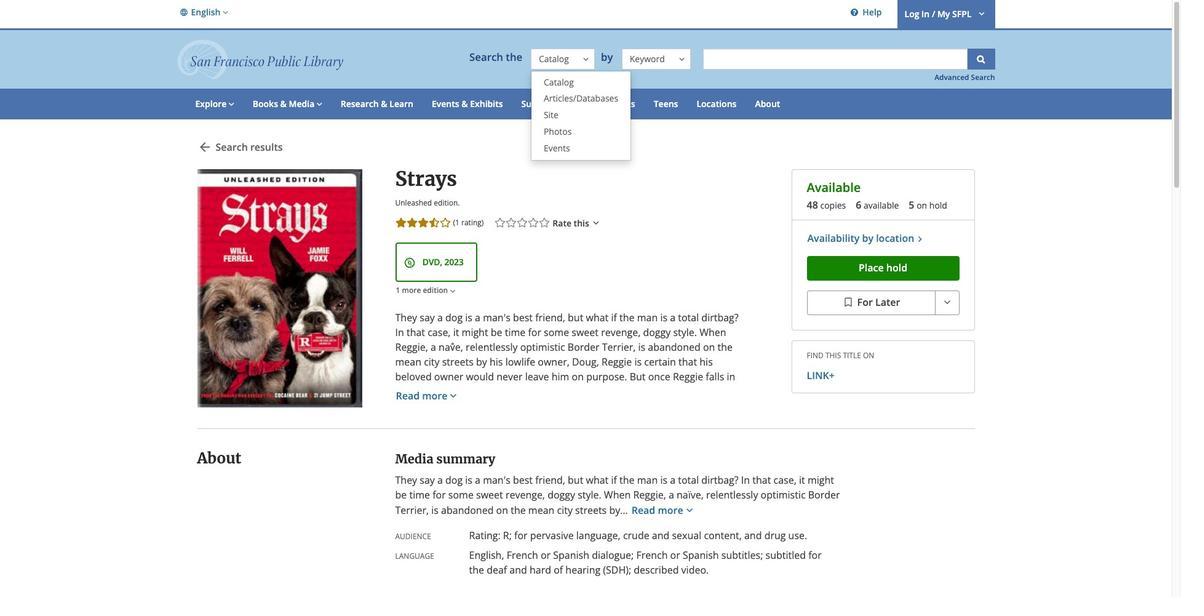 Task type: describe. For each thing, give the bounding box(es) containing it.
his down make
[[718, 503, 731, 516]]

lowlife
[[506, 355, 536, 368]]

english
[[191, 6, 221, 18]]

for right r;
[[515, 529, 528, 542]]

would
[[466, 370, 494, 383]]

research
[[341, 98, 379, 109]]

1 horizontal spatial an
[[481, 473, 492, 487]]

maggie,
[[444, 444, 480, 457]]

0 vertical spatial about
[[756, 98, 781, 109]]

catalog link
[[532, 74, 631, 91]]

a down "owner's"
[[438, 473, 443, 487]]

events inside catalog articles/databases site photos events
[[544, 142, 571, 154]]

reggie down stray
[[670, 399, 701, 413]]

relentlessly for naïve,
[[707, 488, 759, 501]]

and left drug
[[745, 529, 762, 542]]

heartless
[[396, 429, 438, 442]]

0 horizontal spatial doug
[[396, 503, 420, 516]]

by right out
[[414, 473, 425, 487]]

advanced
[[935, 72, 970, 82]]

mean for by
[[396, 355, 422, 368]]

place hold button
[[807, 256, 960, 281]]

more inside button
[[402, 285, 421, 295]]

dirtbag? for they say a dog is a man's best friend, but what if the man is a total dirtbag? in that case, it might be time for some sweet revenge, doggy style. when reggie, a nav̐e, relentlessly optimistic border terrier, is abandoned on the mean city streets by his lowlife owner, doug, reggie is certain that his beloved owner would never leave him on purpose. but once reggie falls in with a fast-talking, foul-mouthed boston terrier named bug, a stray who loves his freedom and believes that owners are for suckers, reggie finally realizes he was in a toxic relationship and begins to see doug for the heartless sleazeball that he is. determined to seek revenge, reggie, bug, and bug's pals maggie, a smart australian shepherd who has been sidelined by her owner's new puppy, and hunter, an anxious great dane who's stressed out by his work as an emotional support animal together hatch a plan and embark on an epic adventure to help reggie find his way home... and make doug pay by biting off the appendage he loves the most. (hint: it's not his foot.)
[[702, 311, 739, 324]]

a up puppy,
[[482, 444, 488, 457]]

2 spanish from the left
[[683, 548, 719, 562]]

available
[[864, 199, 900, 211]]

and down plan
[[694, 488, 712, 501]]

when for they say a dog is a man's best friend, but what if the man is a total dirtbag? in that case, it might be time for some sweet revenge, doggy style. when reggie, a naïve, relentlessly optimistic border terrier, is abandoned on the mean city streets by…
[[604, 488, 631, 501]]

reggie up purpose.
[[602, 355, 632, 368]]

sfpl
[[953, 8, 972, 20]]

read more for naïve,
[[632, 503, 684, 517]]

emotional
[[495, 473, 541, 487]]

by inside button
[[863, 232, 874, 245]]

0 vertical spatial 1
[[456, 217, 460, 228]]

border for they say a dog is a man's best friend, but what if the man is a total dirtbag? in that case, it might be time for some sweet revenge, doggy style. when reggie, a nav̐e, relentlessly optimistic border terrier, is abandoned on the mean city streets by his lowlife owner, doug, reggie is certain that his beloved owner would never leave him on purpose. but once reggie falls in with a fast-talking, foul-mouthed boston terrier named bug, a stray who loves his freedom and believes that owners are for suckers, reggie finally realizes he was in a toxic relationship and begins to see doug for the heartless sleazeball that he is. determined to seek revenge, reggie, bug, and bug's pals maggie, a smart australian shepherd who has been sidelined by her owner's new puppy, and hunter, an anxious great dane who's stressed out by his work as an emotional support animal together hatch a plan and embark on an epic adventure to help reggie find his way home... and make doug pay by biting off the appendage he loves the most. (hint: it's not his foot.)
[[568, 340, 600, 354]]

svg chevron down image inside rate this popup button
[[591, 217, 602, 229]]

available
[[807, 179, 861, 196]]

0 vertical spatial in
[[727, 370, 736, 383]]

city for by
[[424, 355, 440, 368]]

that down 1 more edition on the left top
[[407, 325, 425, 339]]

terrier
[[582, 384, 613, 398]]

man for by…
[[638, 473, 658, 487]]

hatch
[[658, 473, 684, 487]]

described
[[634, 563, 679, 577]]

realizes
[[396, 414, 430, 428]]

events link
[[532, 140, 631, 157]]

it for they say a dog is a man's best friend, but what if the man is a total dirtbag? in that case, it might be time for some sweet revenge, doggy style. when reggie, a nav̐e, relentlessly optimistic border terrier, is abandoned on the mean city streets by his lowlife owner, doug, reggie is certain that his beloved owner would never leave him on purpose. but once reggie falls in with a fast-talking, foul-mouthed boston terrier named bug, a stray who loves his freedom and believes that owners are for suckers, reggie finally realizes he was in a toxic relationship and begins to see doug for the heartless sleazeball that he is. determined to seek revenge, reggie, bug, and bug's pals maggie, a smart australian shepherd who has been sidelined by her owner's new puppy, and hunter, an anxious great dane who's stressed out by his work as an emotional support animal together hatch a plan and embark on an epic adventure to help reggie find his way home... and make doug pay by biting off the appendage he loves the most. (hint: it's not his foot.)
[[453, 325, 459, 339]]

san francisco public library image
[[177, 39, 344, 79]]

sweet for by…
[[476, 488, 503, 501]]

beloved
[[396, 370, 432, 383]]

0 vertical spatial to
[[621, 414, 630, 428]]

by right pay
[[442, 503, 452, 516]]

48 copies
[[807, 198, 847, 212]]

0 horizontal spatial loves
[[396, 399, 419, 413]]

man's for by…
[[483, 473, 511, 487]]

nav̐e,
[[439, 340, 464, 354]]

read for nav̐e,
[[396, 389, 420, 402]]

0 vertical spatial bug,
[[651, 384, 671, 398]]

might for they say a dog is a man's best friend, but what if the man is a total dirtbag? in that case, it might be time for some sweet revenge, doggy style. when reggie, a nav̐e, relentlessly optimistic border terrier, is abandoned on the mean city streets by his lowlife owner, doug, reggie is certain that his beloved owner would never leave him on purpose. but once reggie falls in with a fast-talking, foul-mouthed boston terrier named bug, a stray who loves his freedom and believes that owners are for suckers, reggie finally realizes he was in a toxic relationship and begins to see doug for the heartless sleazeball that he is. determined to seek revenge, reggie, bug, and bug's pals maggie, a smart australian shepherd who has been sidelined by her owner's new puppy, and hunter, an anxious great dane who's stressed out by his work as an emotional support animal together hatch a plan and embark on an epic adventure to help reggie find his way home... and make doug pay by biting off the appendage he loves the most. (hint: it's not his foot.)
[[462, 325, 489, 339]]

biting
[[455, 503, 481, 516]]

abandoned for they say a dog is a man's best friend, but what if the man is a total dirtbag? in that case, it might be time for some sweet revenge, doggy style. when reggie, a naïve, relentlessly optimistic border terrier, is abandoned on the mean city streets by…
[[441, 503, 494, 517]]

his down "fast-"
[[422, 399, 435, 413]]

2 or from the left
[[671, 548, 681, 562]]

by up the would
[[477, 355, 487, 368]]

0 horizontal spatial an
[[448, 488, 459, 501]]

on inside 5 on hold
[[917, 199, 928, 211]]

& for books
[[280, 98, 287, 109]]

1 vertical spatial revenge,
[[628, 429, 667, 442]]

total for they say a dog is a man's best friend, but what if the man is a total dirtbag? in that case, it might be time for some sweet revenge, doggy style. when reggie, a nav̐e, relentlessly optimistic border terrier, is abandoned on the mean city streets by his lowlife owner, doug, reggie is certain that his beloved owner would never leave him on purpose. but once reggie falls in with a fast-talking, foul-mouthed boston terrier named bug, a stray who loves his freedom and believes that owners are for suckers, reggie finally realizes he was in a toxic relationship and begins to see doug for the heartless sleazeball that he is. determined to seek revenge, reggie, bug, and bug's pals maggie, a smart australian shepherd who has been sidelined by her owner's new puppy, and hunter, an anxious great dane who's stressed out by his work as an emotional support animal together hatch a plan and embark on an epic adventure to help reggie find his way home... and make doug pay by biting off the appendage he loves the most. (hint: it's not his foot.)
[[679, 311, 699, 324]]

sexual
[[673, 529, 702, 542]]

for inside english, french or spanish dialogue; french or spanish subtitles; subtitled for the deaf and hard of hearing (sdh); described video.
[[809, 548, 822, 562]]

revenge, for by
[[602, 325, 641, 339]]

they say a dog is a man's best friend, but what if the man is a total dirtbag? in that case, it might be time for some sweet revenge, doggy style. when reggie, a naïve, relentlessly optimistic border terrier, is abandoned on the mean city streets by…
[[396, 473, 841, 517]]

link+
[[807, 369, 835, 382]]

2 horizontal spatial reggie,
[[670, 429, 703, 442]]

animal
[[583, 473, 614, 487]]

svg chevron right image
[[915, 233, 927, 245]]

a up the would
[[475, 311, 481, 324]]

great
[[618, 458, 644, 472]]

content,
[[704, 529, 742, 542]]

be for they say a dog is a man's best friend, but what if the man is a total dirtbag? in that case, it might be time for some sweet revenge, doggy style. when reggie, a nav̐e, relentlessly optimistic border terrier, is abandoned on the mean city streets by his lowlife owner, doug, reggie is certain that his beloved owner would never leave him on purpose. but once reggie falls in with a fast-talking, foul-mouthed boston terrier named bug, a stray who loves his freedom and believes that owners are for suckers, reggie finally realizes he was in a toxic relationship and begins to see doug for the heartless sleazeball that he is. determined to seek revenge, reggie, bug, and bug's pals maggie, a smart australian shepherd who has been sidelined by her owner's new puppy, and hunter, an anxious great dane who's stressed out by his work as an emotional support animal together hatch a plan and embark on an epic adventure to help reggie find his way home... and make doug pay by biting off the appendage he loves the most. (hint: it's not his foot.)
[[491, 325, 503, 339]]

keyword
[[630, 53, 665, 64]]

a left the nav̐e,
[[431, 340, 436, 354]]

reggie, for nav̐e,
[[396, 340, 428, 354]]

owner,
[[538, 355, 570, 368]]

(hint:
[[657, 503, 681, 516]]

search image
[[976, 53, 988, 64]]

svg cd dvd image
[[404, 257, 415, 268]]

border for they say a dog is a man's best friend, but what if the man is a total dirtbag? in that case, it might be time for some sweet revenge, doggy style. when reggie, a naïve, relentlessly optimistic border terrier, is abandoned on the mean city streets by…
[[809, 488, 841, 501]]

1 horizontal spatial to
[[592, 429, 602, 442]]

results
[[251, 140, 283, 154]]

2 svg star outline image from the left
[[495, 217, 507, 229]]

find this title on
[[807, 350, 875, 361]]

this for rate
[[574, 217, 590, 229]]

0 vertical spatial events
[[432, 98, 460, 109]]

on right the title
[[864, 350, 875, 361]]

copies
[[821, 199, 847, 211]]

catalog for catalog
[[539, 53, 569, 64]]

dirtbag? for they say a dog is a man's best friend, but what if the man is a total dirtbag? in that case, it might be time for some sweet revenge, doggy style. when reggie, a naïve, relentlessly optimistic border terrier, is abandoned on the mean city streets by…
[[702, 473, 739, 487]]

help circled image
[[849, 6, 861, 18]]

availability
[[808, 232, 860, 245]]

my
[[938, 8, 951, 20]]

edition.
[[434, 197, 460, 208]]

1 horizontal spatial he
[[509, 429, 520, 442]]

catalog for catalog articles/databases site photos events
[[544, 76, 574, 88]]

for
[[858, 296, 873, 309]]

edition
[[423, 285, 448, 295]]

arrow image
[[315, 98, 322, 109]]

search results
[[216, 140, 283, 154]]

for inside they say a dog is a man's best friend, but what if the man is a total dirtbag? in that case, it might be time for some sweet revenge, doggy style. when reggie, a naïve, relentlessly optimistic border terrier, is abandoned on the mean city streets by…
[[433, 488, 446, 501]]

optimistic for naïve,
[[761, 488, 806, 501]]

arrow image for explore
[[227, 98, 234, 109]]

determined
[[535, 429, 590, 442]]

help link
[[846, 0, 886, 28]]

1 vertical spatial about
[[197, 449, 242, 468]]

say for they say a dog is a man's best friend, but what if the man is a total dirtbag? in that case, it might be time for some sweet revenge, doggy style. when reggie, a naïve, relentlessly optimistic border terrier, is abandoned on the mean city streets by…
[[420, 473, 435, 487]]

but for by…
[[568, 473, 584, 487]]

for right are
[[614, 399, 628, 413]]

1 french from the left
[[507, 548, 539, 562]]

optimistic for nav̐e,
[[521, 340, 566, 354]]

a right with
[[418, 384, 423, 398]]

seek
[[604, 429, 625, 442]]

and up the stressed
[[728, 429, 746, 442]]

read more button for naïve,
[[631, 502, 697, 518]]

australian
[[519, 444, 566, 457]]

place hold
[[859, 261, 908, 275]]

2 svg star outline image from the left
[[539, 217, 551, 229]]

rating: r; for pervasive language, crude and sexual content, and drug use.
[[469, 529, 808, 542]]

dialogue;
[[592, 548, 634, 562]]

his up falls
[[700, 355, 713, 368]]

total for they say a dog is a man's best friend, but what if the man is a total dirtbag? in that case, it might be time for some sweet revenge, doggy style. when reggie, a naïve, relentlessly optimistic border terrier, is abandoned on the mean city streets by…
[[679, 473, 699, 487]]

support
[[522, 98, 555, 109]]

hard
[[530, 563, 552, 577]]

work
[[443, 473, 466, 487]]

sidelined
[[682, 444, 724, 457]]

mouthed
[[503, 384, 545, 398]]

2 horizontal spatial search
[[972, 72, 996, 82]]

)
[[482, 217, 484, 228]]

hold inside place hold button
[[887, 261, 908, 275]]

streets for by…
[[576, 503, 607, 517]]

search for search the
[[470, 50, 503, 64]]

are
[[597, 399, 612, 413]]

dog for they say a dog is a man's best friend, but what if the man is a total dirtbag? in that case, it might be time for some sweet revenge, doggy style. when reggie, a naïve, relentlessly optimistic border terrier, is abandoned on the mean city streets by…
[[446, 473, 463, 487]]

mean for by…
[[529, 503, 555, 517]]

deaf
[[487, 563, 507, 577]]

1 more edition button
[[396, 284, 459, 296]]

reggie up stray
[[673, 370, 704, 383]]

relentlessly for nav̐e,
[[466, 340, 518, 354]]

0 horizontal spatial in
[[467, 414, 476, 428]]

by up catalog link
[[601, 50, 616, 64]]

find
[[601, 488, 618, 501]]

0 horizontal spatial he
[[433, 414, 444, 428]]

make
[[714, 488, 740, 501]]

0 vertical spatial doug
[[651, 414, 676, 428]]

that inside they say a dog is a man's best friend, but what if the man is a total dirtbag? in that case, it might be time for some sweet revenge, doggy style. when reggie, a naïve, relentlessly optimistic border terrier, is abandoned on the mean city streets by…
[[753, 473, 772, 487]]

log
[[905, 8, 920, 20]]

3 svg star outline image from the left
[[506, 217, 518, 229]]

a up home...
[[671, 473, 676, 487]]

english, french or spanish dialogue; french or spanish subtitles; subtitled for the deaf and hard of hearing (sdh); described video.
[[469, 548, 822, 577]]

once
[[649, 370, 671, 383]]

some for by…
[[449, 488, 474, 501]]

if for by…
[[612, 473, 617, 487]]

1 horizontal spatial media
[[396, 451, 434, 466]]

keyword button
[[622, 48, 691, 70]]

rate this button
[[493, 216, 604, 230]]

and inside english, french or spanish dialogue; french or spanish subtitles; subtitled for the deaf and hard of hearing (sdh); described video.
[[510, 563, 527, 577]]

case, for they say a dog is a man's best friend, but what if the man is a total dirtbag? in that case, it might be time for some sweet revenge, doggy style. when reggie, a nav̐e, relentlessly optimistic border terrier, is abandoned on the mean city streets by his lowlife owner, doug, reggie is certain that his beloved owner would never leave him on purpose. but once reggie falls in with a fast-talking, foul-mouthed boston terrier named bug, a stray who loves his freedom and believes that owners are for suckers, reggie finally realizes he was in a toxic relationship and begins to see doug for the heartless sleazeball that he is. determined to seek revenge, reggie, bug, and bug's pals maggie, a smart australian shepherd who has been sidelined by her owner's new puppy, and hunter, an anxious great dane who's stressed out by his work as an emotional support animal together hatch a plan and embark on an epic adventure to help reggie find his way home... and make doug pay by biting off the appendage he loves the most. (hint: it's not his foot.)
[[428, 325, 451, 339]]

friend, for by…
[[536, 473, 566, 487]]

catalog articles/databases site photos events
[[544, 76, 619, 154]]

that up the relationship
[[539, 399, 558, 413]]

boston
[[547, 384, 580, 398]]

see
[[633, 414, 649, 428]]

strays unleashed edition.
[[396, 167, 460, 208]]

search results link
[[197, 135, 283, 159]]

reggie down animal
[[568, 488, 598, 501]]

they for they say a dog is a man's best friend, but what if the man is a total dirtbag? in that case, it might be time for some sweet revenge, doggy style. when reggie, a naïve, relentlessly optimistic border terrier, is abandoned on the mean city streets by…
[[396, 473, 417, 487]]

but for by
[[568, 311, 584, 324]]

2 vertical spatial to
[[533, 488, 542, 501]]

reggie, for naïve,
[[634, 488, 667, 501]]

media summary
[[396, 451, 496, 466]]

style. for by
[[674, 325, 697, 339]]

for up 'lowlife'
[[528, 325, 542, 339]]

dane
[[646, 458, 671, 472]]

research & learn
[[341, 98, 414, 109]]

more for they say a dog is a man's best friend, but what if the man is a total dirtbag? in that case, it might be time for some sweet revenge, doggy style. when reggie, a nav̐e, relentlessly optimistic border terrier, is abandoned on the mean city streets by his lowlife owner, doug, reggie is certain that his beloved owner would never leave him on purpose. but once reggie falls in with a fast-talking, foul-mouthed boston terrier named bug, a stray who loves his freedom and believes that owners are for suckers, reggie finally realizes he was in a toxic relationship and begins to see doug for the heartless sleazeball that he is. determined to seek revenge, reggie, bug, and bug's pals maggie, a smart australian shepherd who has been sidelined by her owner's new puppy, and hunter, an anxious great dane who's stressed out by his work as an emotional support animal together hatch a plan and embark on an epic adventure to help reggie find his way home... and make doug pay by biting off the appendage he loves the most. (hint: it's not his foot.)
[[423, 389, 448, 402]]

link+ link
[[807, 368, 960, 383]]

a left toxic on the left bottom of the page
[[478, 414, 484, 428]]

english,
[[469, 548, 505, 562]]

articles/databases link
[[532, 91, 631, 107]]

0 vertical spatial in
[[922, 8, 930, 20]]

events & exhibits
[[432, 98, 503, 109]]

svg half star image
[[428, 217, 440, 229]]

and up emotional
[[508, 458, 526, 472]]

it for they say a dog is a man's best friend, but what if the man is a total dirtbag? in that case, it might be time for some sweet revenge, doggy style. when reggie, a naïve, relentlessly optimistic border terrier, is abandoned on the mean city streets by…
[[800, 473, 806, 487]]

find
[[807, 350, 824, 361]]

that right certain
[[679, 355, 698, 368]]

crude
[[624, 529, 650, 542]]

2 french from the left
[[637, 548, 668, 562]]

1 horizontal spatial bug,
[[705, 429, 726, 442]]

events & exhibits link
[[423, 88, 513, 119]]

best for by…
[[513, 473, 533, 487]]

her
[[396, 458, 411, 472]]

1 svg star outline image from the left
[[439, 217, 452, 229]]

naïve,
[[677, 488, 704, 501]]

sleazeball
[[440, 429, 485, 442]]

1 svg star outline image from the left
[[528, 217, 540, 229]]

availability by location
[[808, 232, 915, 245]]

his down together
[[621, 488, 634, 501]]

by up the stressed
[[726, 444, 737, 457]]

location
[[877, 232, 915, 245]]

on up falls
[[704, 340, 716, 354]]

3 svg star image from the left
[[417, 217, 429, 229]]

books & media
[[253, 98, 315, 109]]



Task type: locate. For each thing, give the bounding box(es) containing it.
begins
[[588, 414, 618, 428]]

revenge, for by…
[[506, 488, 545, 501]]

0 vertical spatial be
[[491, 325, 503, 339]]

/
[[933, 8, 936, 20]]

0 vertical spatial read more button
[[396, 384, 471, 409]]

terrier, for they say a dog is a man's best friend, but what if the man is a total dirtbag? in that case, it might be time for some sweet revenge, doggy style. when reggie, a naïve, relentlessly optimistic border terrier, is abandoned on the mean city streets by…
[[396, 503, 429, 517]]

1 vertical spatial say
[[420, 473, 435, 487]]

0 vertical spatial read
[[396, 389, 420, 402]]

streets for by
[[442, 355, 474, 368]]

be for they say a dog is a man's best friend, but what if the man is a total dirtbag? in that case, it might be time for some sweet revenge, doggy style. when reggie, a naïve, relentlessly optimistic border terrier, is abandoned on the mean city streets by…
[[396, 488, 407, 501]]

adventure
[[483, 488, 530, 501]]

they inside they say a dog is a man's best friend, but what if the man is a total dirtbag? in that case, it might be time for some sweet revenge, doggy style. when reggie, a nav̐e, relentlessly optimistic border terrier, is abandoned on the mean city streets by his lowlife owner, doug, reggie is certain that his beloved owner would never leave him on purpose. but once reggie falls in with a fast-talking, foul-mouthed boston terrier named bug, a stray who loves his freedom and believes that owners are for suckers, reggie finally realizes he was in a toxic relationship and begins to see doug for the heartless sleazeball that he is. determined to seek revenge, reggie, bug, and bug's pals maggie, a smart australian shepherd who has been sidelined by her owner's new puppy, and hunter, an anxious great dane who's stressed out by his work as an emotional support animal together hatch a plan and embark on an epic adventure to help reggie find his way home... and make doug pay by biting off the appendage he loves the most. (hint: it's not his foot.)
[[396, 311, 417, 324]]

as
[[468, 473, 478, 487]]

0 horizontal spatial read more button
[[396, 384, 471, 409]]

city down help
[[557, 503, 573, 517]]

on down doug,
[[572, 370, 584, 383]]

arrow image up the san francisco public library image
[[221, 6, 228, 19]]

log in / my sfpl link
[[898, 0, 996, 28]]

language,
[[577, 529, 621, 542]]

doggy for by
[[644, 325, 671, 339]]

bug,
[[651, 384, 671, 398], [705, 429, 726, 442]]

0 vertical spatial what
[[586, 311, 609, 324]]

foot.)
[[396, 517, 420, 531]]

they
[[396, 311, 417, 324], [396, 473, 417, 487]]

streets inside they say a dog is a man's best friend, but what if the man is a total dirtbag? in that case, it might be time for some sweet revenge, doggy style. when reggie, a nav̐e, relentlessly optimistic border terrier, is abandoned on the mean city streets by his lowlife owner, doug, reggie is certain that his beloved owner would never leave him on purpose. but once reggie falls in with a fast-talking, foul-mouthed boston terrier named bug, a stray who loves his freedom and believes that owners are for suckers, reggie finally realizes he was in a toxic relationship and begins to see doug for the heartless sleazeball that he is. determined to seek revenge, reggie, bug, and bug's pals maggie, a smart australian shepherd who has been sidelined by her owner's new puppy, and hunter, an anxious great dane who's stressed out by his work as an emotional support animal together hatch a plan and embark on an epic adventure to help reggie find his way home... and make doug pay by biting off the appendage he loves the most. (hint: it's not his foot.)
[[442, 355, 474, 368]]

in inside they say a dog is a man's best friend, but what if the man is a total dirtbag? in that case, it might be time for some sweet revenge, doggy style. when reggie, a nav̐e, relentlessly optimistic border terrier, is abandoned on the mean city streets by his lowlife owner, doug, reggie is certain that his beloved owner would never leave him on purpose. but once reggie falls in with a fast-talking, foul-mouthed boston terrier named bug, a stray who loves his freedom and believes that owners are for suckers, reggie finally realizes he was in a toxic relationship and begins to see doug for the heartless sleazeball that he is. determined to seek revenge, reggie, bug, and bug's pals maggie, a smart australian shepherd who has been sidelined by her owner's new puppy, and hunter, an anxious great dane who's stressed out by his work as an emotional support animal together hatch a plan and embark on an epic adventure to help reggie find his way home... and make doug pay by biting off the appendage he loves the most. (hint: it's not his foot.)
[[396, 325, 404, 339]]

mean down help
[[529, 503, 555, 517]]

when inside they say a dog is a man's best friend, but what if the man is a total dirtbag? in that case, it might be time for some sweet revenge, doggy style. when reggie, a nav̐e, relentlessly optimistic border terrier, is abandoned on the mean city streets by his lowlife owner, doug, reggie is certain that his beloved owner would never leave him on purpose. but once reggie falls in with a fast-talking, foul-mouthed boston terrier named bug, a stray who loves his freedom and believes that owners are for suckers, reggie finally realizes he was in a toxic relationship and begins to see doug for the heartless sleazeball that he is. determined to seek revenge, reggie, bug, and bug's pals maggie, a smart australian shepherd who has been sidelined by her owner's new puppy, and hunter, an anxious great dane who's stressed out by his work as an emotional support animal together hatch a plan and embark on an epic adventure to help reggie find his way home... and make doug pay by biting off the appendage he loves the most. (hint: it's not his foot.)
[[700, 325, 727, 339]]

puppy,
[[474, 458, 506, 472]]

certain
[[645, 355, 676, 368]]

1 vertical spatial they
[[396, 473, 417, 487]]

some up owner,
[[544, 325, 570, 339]]

1 vertical spatial border
[[809, 488, 841, 501]]

anxious
[[580, 458, 616, 472]]

arrow image inside explore link
[[227, 98, 234, 109]]

what inside they say a dog is a man's best friend, but what if the man is a total dirtbag? in that case, it might be time for some sweet revenge, doggy style. when reggie, a naïve, relentlessly optimistic border terrier, is abandoned on the mean city streets by…
[[586, 473, 609, 487]]

1 vertical spatial dog
[[446, 473, 463, 487]]

1 dog from the top
[[446, 311, 463, 324]]

be inside they say a dog is a man's best friend, but what if the man is a total dirtbag? in that case, it might be time for some sweet revenge, doggy style. when reggie, a naïve, relentlessly optimistic border terrier, is abandoned on the mean city streets by…
[[396, 488, 407, 501]]

1 spanish from the left
[[554, 548, 590, 562]]

owners
[[560, 399, 594, 413]]

2 if from the top
[[612, 473, 617, 487]]

if inside they say a dog is a man's best friend, but what if the man is a total dirtbag? in that case, it might be time for some sweet revenge, doggy style. when reggie, a nav̐e, relentlessly optimistic border terrier, is abandoned on the mean city streets by his lowlife owner, doug, reggie is certain that his beloved owner would never leave him on purpose. but once reggie falls in with a fast-talking, foul-mouthed boston terrier named bug, a stray who loves his freedom and believes that owners are for suckers, reggie finally realizes he was in a toxic relationship and begins to see doug for the heartless sleazeball that he is. determined to seek revenge, reggie, bug, and bug's pals maggie, a smart australian shepherd who has been sidelined by her owner's new puppy, and hunter, an anxious great dane who's stressed out by his work as an emotional support animal together hatch a plan and embark on an epic adventure to help reggie find his way home... and make doug pay by biting off the appendage he loves the most. (hint: it's not his foot.)
[[612, 311, 617, 324]]

not
[[700, 503, 715, 516]]

toxic
[[487, 414, 508, 428]]

be up the never
[[491, 325, 503, 339]]

arrow image inside log in / my sfpl link
[[974, 7, 988, 19]]

read more for nav̐e,
[[396, 389, 448, 402]]

say inside they say a dog is a man's best friend, but what if the man is a total dirtbag? in that case, it might be time for some sweet revenge, doggy style. when reggie, a naïve, relentlessly optimistic border terrier, is abandoned on the mean city streets by…
[[420, 473, 435, 487]]

optimistic up owner,
[[521, 340, 566, 354]]

1 horizontal spatial in
[[727, 370, 736, 383]]

read down way
[[632, 503, 656, 517]]

& for events
[[462, 98, 468, 109]]

friend,
[[536, 311, 566, 324], [536, 473, 566, 487]]

1 vertical spatial an
[[481, 473, 492, 487]]

city inside they say a dog is a man's best friend, but what if the man is a total dirtbag? in that case, it might be time for some sweet revenge, doggy style. when reggie, a naïve, relentlessly optimistic border terrier, is abandoned on the mean city streets by…
[[557, 503, 573, 517]]

use.
[[789, 529, 808, 542]]

talking,
[[446, 384, 479, 398]]

city inside they say a dog is a man's best friend, but what if the man is a total dirtbag? in that case, it might be time for some sweet revenge, doggy style. when reggie, a nav̐e, relentlessly optimistic border terrier, is abandoned on the mean city streets by his lowlife owner, doug, reggie is certain that his beloved owner would never leave him on purpose. but once reggie falls in with a fast-talking, foul-mouthed boston terrier named bug, a stray who loves his freedom and believes that owners are for suckers, reggie finally realizes he was in a toxic relationship and begins to see doug for the heartless sleazeball that he is. determined to seek revenge, reggie, bug, and bug's pals maggie, a smart australian shepherd who has been sidelined by her owner's new puppy, and hunter, an anxious great dane who's stressed out by his work as an emotional support animal together hatch a plan and embark on an epic adventure to help reggie find his way home... and make doug pay by biting off the appendage he loves the most. (hint: it's not his foot.)
[[424, 355, 440, 368]]

and up make
[[717, 473, 735, 487]]

reggie, up beloved
[[396, 340, 428, 354]]

photos
[[544, 126, 572, 137]]

finally
[[703, 399, 730, 413]]

events
[[432, 98, 460, 109], [544, 142, 571, 154]]

when for they say a dog is a man's best friend, but what if the man is a total dirtbag? in that case, it might be time for some sweet revenge, doggy style. when reggie, a nav̐e, relentlessly optimistic border terrier, is abandoned on the mean city streets by his lowlife owner, doug, reggie is certain that his beloved owner would never leave him on purpose. but once reggie falls in with a fast-talking, foul-mouthed boston terrier named bug, a stray who loves his freedom and believes that owners are for suckers, reggie finally realizes he was in a toxic relationship and begins to see doug for the heartless sleazeball that he is. determined to seek revenge, reggie, bug, and bug's pals maggie, a smart australian shepherd who has been sidelined by her owner's new puppy, and hunter, an anxious great dane who's stressed out by his work as an emotional support animal together hatch a plan and embark on an epic adventure to help reggie find his way home... and make doug pay by biting off the appendage he loves the most. (hint: it's not his foot.)
[[700, 325, 727, 339]]

1 horizontal spatial abandoned
[[648, 340, 701, 354]]

dirtbag? down the stressed
[[702, 473, 739, 487]]

1 vertical spatial hold
[[887, 261, 908, 275]]

0 horizontal spatial hold
[[887, 261, 908, 275]]

abandoned for they say a dog is a man's best friend, but what if the man is a total dirtbag? in that case, it might be time for some sweet revenge, doggy style. when reggie, a nav̐e, relentlessly optimistic border terrier, is abandoned on the mean city streets by his lowlife owner, doug, reggie is certain that his beloved owner would never leave him on purpose. but once reggie falls in with a fast-talking, foul-mouthed boston terrier named bug, a stray who loves his freedom and believes that owners are for suckers, reggie finally realizes he was in a toxic relationship and begins to see doug for the heartless sleazeball that he is. determined to seek revenge, reggie, bug, and bug's pals maggie, a smart australian shepherd who has been sidelined by her owner's new puppy, and hunter, an anxious great dane who's stressed out by his work as an emotional support animal together hatch a plan and embark on an epic adventure to help reggie find his way home... and make doug pay by biting off the appendage he loves the most. (hint: it's not his foot.)
[[648, 340, 701, 354]]

best
[[513, 311, 533, 324], [513, 473, 533, 487]]

best inside they say a dog is a man's best friend, but what if the man is a total dirtbag? in that case, it might be time for some sweet revenge, doggy style. when reggie, a nav̐e, relentlessly optimistic border terrier, is abandoned on the mean city streets by his lowlife owner, doug, reggie is certain that his beloved owner would never leave him on purpose. but once reggie falls in with a fast-talking, foul-mouthed boston terrier named bug, a stray who loves his freedom and believes that owners are for suckers, reggie finally realizes he was in a toxic relationship and begins to see doug for the heartless sleazeball that he is. determined to seek revenge, reggie, bug, and bug's pals maggie, a smart australian shepherd who has been sidelined by her owner's new puppy, and hunter, an anxious great dane who's stressed out by his work as an emotional support animal together hatch a plan and embark on an epic adventure to help reggie find his way home... and make doug pay by biting off the appendage he loves the most. (hint: it's not his foot.)
[[513, 311, 533, 324]]

owner's
[[414, 458, 450, 472]]

4 svg star outline image from the left
[[517, 217, 529, 229]]

this inside popup button
[[574, 217, 590, 229]]

man's down puppy,
[[483, 473, 511, 487]]

sweet inside they say a dog is a man's best friend, but what if the man is a total dirtbag? in that case, it might be time for some sweet revenge, doggy style. when reggie, a nav̐e, relentlessly optimistic border terrier, is abandoned on the mean city streets by his lowlife owner, doug, reggie is certain that his beloved owner would never leave him on purpose. but once reggie falls in with a fast-talking, foul-mouthed boston terrier named bug, a stray who loves his freedom and believes that owners are for suckers, reggie finally realizes he was in a toxic relationship and begins to see doug for the heartless sleazeball that he is. determined to seek revenge, reggie, bug, and bug's pals maggie, a smart australian shepherd who has been sidelined by her owner's new puppy, and hunter, an anxious great dane who's stressed out by his work as an emotional support animal together hatch a plan and embark on an epic adventure to help reggie find his way home... and make doug pay by biting off the appendage he loves the most. (hint: it's not his foot.)
[[572, 325, 599, 339]]

1 but from the top
[[568, 311, 584, 324]]

doggy inside they say a dog is a man's best friend, but what if the man is a total dirtbag? in that case, it might be time for some sweet revenge, doggy style. when reggie, a naïve, relentlessly optimistic border terrier, is abandoned on the mean city streets by…
[[548, 488, 576, 501]]

0 horizontal spatial optimistic
[[521, 340, 566, 354]]

they say a dog is a man's best friend, but what if the man is a total dirtbag? in that case, it might be time for some sweet revenge, doggy style. when reggie, a nav̐e, relentlessly optimistic border terrier, is abandoned on the mean city streets by his lowlife owner, doug, reggie is certain that his beloved owner would never leave him on purpose. but once reggie falls in with a fast-talking, foul-mouthed boston terrier named bug, a stray who loves his freedom and believes that owners are for suckers, reggie finally realizes he was in a toxic relationship and begins to see doug for the heartless sleazeball that he is. determined to seek revenge, reggie, bug, and bug's pals maggie, a smart australian shepherd who has been sidelined by her owner's new puppy, and hunter, an anxious great dane who's stressed out by his work as an emotional support animal together hatch a plan and embark on an epic adventure to help reggie find his way home... and make doug pay by biting off the appendage he loves the most. (hint: it's not his foot.)
[[396, 311, 746, 531]]

reggie
[[602, 355, 632, 368], [673, 370, 704, 383], [670, 399, 701, 413], [568, 488, 598, 501]]

in right plan
[[742, 473, 750, 487]]

home...
[[657, 488, 692, 501]]

total inside they say a dog is a man's best friend, but what if the man is a total dirtbag? in that case, it might be time for some sweet revenge, doggy style. when reggie, a nav̐e, relentlessly optimistic border terrier, is abandoned on the mean city streets by his lowlife owner, doug, reggie is certain that his beloved owner would never leave him on purpose. but once reggie falls in with a fast-talking, foul-mouthed boston terrier named bug, a stray who loves his freedom and believes that owners are for suckers, reggie finally realizes he was in a toxic relationship and begins to see doug for the heartless sleazeball that he is. determined to seek revenge, reggie, bug, and bug's pals maggie, a smart australian shepherd who has been sidelined by her owner's new puppy, and hunter, an anxious great dane who's stressed out by his work as an emotional support animal together hatch a plan and embark on an epic adventure to help reggie find his way home... and make doug pay by biting off the appendage he loves the most. (hint: it's not his foot.)
[[679, 311, 699, 324]]

and down foul-
[[479, 399, 497, 413]]

a down hatch on the right bottom
[[669, 488, 675, 501]]

0 vertical spatial mean
[[396, 355, 422, 368]]

2 but from the top
[[568, 473, 584, 487]]

in for they say a dog is a man's best friend, but what if the man is a total dirtbag? in that case, it might be time for some sweet revenge, doggy style. when reggie, a nav̐e, relentlessly optimistic border terrier, is abandoned on the mean city streets by his lowlife owner, doug, reggie is certain that his beloved owner would never leave him on purpose. but once reggie falls in with a fast-talking, foul-mouthed boston terrier named bug, a stray who loves his freedom and believes that owners are for suckers, reggie finally realizes he was in a toxic relationship and begins to see doug for the heartless sleazeball that he is. determined to seek revenge, reggie, bug, and bug's pals maggie, a smart australian shepherd who has been sidelined by her owner's new puppy, and hunter, an anxious great dane who's stressed out by his work as an emotional support animal together hatch a plan and embark on an epic adventure to help reggie find his way home... and make doug pay by biting off the appendage he loves the most. (hint: it's not his foot.)
[[396, 325, 404, 339]]

0 horizontal spatial city
[[424, 355, 440, 368]]

abandoned
[[648, 340, 701, 354], [441, 503, 494, 517]]

1 horizontal spatial be
[[491, 325, 503, 339]]

1 vertical spatial reggie,
[[670, 429, 703, 442]]

but inside they say a dog is a man's best friend, but what if the man is a total dirtbag? in that case, it might be time for some sweet revenge, doggy style. when reggie, a naïve, relentlessly optimistic border terrier, is abandoned on the mean city streets by…
[[568, 473, 584, 487]]

0 horizontal spatial reggie,
[[396, 340, 428, 354]]

2 man from the top
[[638, 473, 658, 487]]

time for they say a dog is a man's best friend, but what if the man is a total dirtbag? in that case, it might be time for some sweet revenge, doggy style. when reggie, a naïve, relentlessly optimistic border terrier, is abandoned on the mean city streets by…
[[410, 488, 430, 501]]

svg chevron down image right later
[[942, 296, 954, 309]]

rate this
[[553, 217, 590, 229]]

some for by
[[544, 325, 570, 339]]

1 vertical spatial be
[[396, 488, 407, 501]]

place
[[859, 261, 884, 275]]

if for by
[[612, 311, 617, 324]]

out
[[396, 473, 411, 487]]

shepherd
[[569, 444, 613, 457]]

best for by
[[513, 311, 533, 324]]

bug, up sidelined
[[705, 429, 726, 442]]

a down "edition"
[[438, 311, 443, 324]]

1 horizontal spatial reggie,
[[634, 488, 667, 501]]

they inside they say a dog is a man's best friend, but what if the man is a total dirtbag? in that case, it might be time for some sweet revenge, doggy style. when reggie, a naïve, relentlessly optimistic border terrier, is abandoned on the mean city streets by…
[[396, 473, 417, 487]]

that down toxic on the left bottom of the page
[[487, 429, 506, 442]]

1 say from the top
[[420, 311, 435, 324]]

2 dog from the top
[[446, 473, 463, 487]]

0 vertical spatial if
[[612, 311, 617, 324]]

the inside english, french or spanish dialogue; french or spanish subtitles; subtitled for the deaf and hard of hearing (sdh); described video.
[[469, 563, 484, 577]]

1 horizontal spatial relentlessly
[[707, 488, 759, 501]]

svg shelves outline image
[[843, 296, 855, 309]]

his down "owner's"
[[427, 473, 440, 487]]

he left was
[[433, 414, 444, 428]]

unleashed
[[396, 197, 432, 208]]

say for they say a dog is a man's best friend, but what if the man is a total dirtbag? in that case, it might be time for some sweet revenge, doggy style. when reggie, a nav̐e, relentlessly optimistic border terrier, is abandoned on the mean city streets by his lowlife owner, doug, reggie is certain that his beloved owner would never leave him on purpose. but once reggie falls in with a fast-talking, foul-mouthed boston terrier named bug, a stray who loves his freedom and believes that owners are for suckers, reggie finally realizes he was in a toxic relationship and begins to see doug for the heartless sleazeball that he is. determined to seek revenge, reggie, bug, and bug's pals maggie, a smart australian shepherd who has been sidelined by her owner's new puppy, and hunter, an anxious great dane who's stressed out by his work as an emotional support animal together hatch a plan and embark on an epic adventure to help reggie find his way home... and make doug pay by biting off the appendage he loves the most. (hint: it's not his foot.)
[[420, 311, 435, 324]]

might inside they say a dog is a man's best friend, but what if the man is a total dirtbag? in that case, it might be time for some sweet revenge, doggy style. when reggie, a nav̐e, relentlessly optimistic border terrier, is abandoned on the mean city streets by his lowlife owner, doug, reggie is certain that his beloved owner would never leave him on purpose. but once reggie falls in with a fast-talking, foul-mouthed boston terrier named bug, a stray who loves his freedom and believes that owners are for suckers, reggie finally realizes he was in a toxic relationship and begins to see doug for the heartless sleazeball that he is. determined to seek revenge, reggie, bug, and bug's pals maggie, a smart australian shepherd who has been sidelined by her owner's new puppy, and hunter, an anxious great dane who's stressed out by his work as an emotional support animal together hatch a plan and embark on an epic adventure to help reggie find his way home... and make doug pay by biting off the appendage he loves the most. (hint: it's not his foot.)
[[462, 325, 489, 339]]

it's
[[684, 503, 697, 516]]

they down 1 more edition on the left top
[[396, 311, 417, 324]]

catalog button
[[531, 48, 595, 70]]

embark
[[396, 488, 431, 501]]

more left "edition"
[[402, 285, 421, 295]]

rate
[[553, 217, 572, 229]]

svg chevron down image for they say a dog is a man's best friend, but what if the man is a total dirtbag? in that case, it might be time for some sweet revenge, doggy style. when reggie, a nav̐e, relentlessly optimistic border terrier, is abandoned on the mean city streets by his lowlife owner, doug, reggie is certain that his beloved owner would never leave him on purpose. but once reggie falls in with a fast-talking, foul-mouthed boston terrier named bug, a stray who loves his freedom and believes that owners are for suckers, reggie finally realizes he was in a toxic relationship and begins to see doug for the heartless sleazeball that he is. determined to seek revenge, reggie, bug, and bug's pals maggie, a smart australian shepherd who has been sidelined by her owner's new puppy, and hunter, an anxious great dane who's stressed out by his work as an emotional support animal together hatch a plan and embark on an epic adventure to help reggie find his way home... and make doug pay by biting off the appendage he loves the most. (hint: it's not his foot.)
[[448, 389, 460, 402]]

best up 'lowlife'
[[513, 311, 533, 324]]

doggy for by…
[[548, 488, 576, 501]]

man's
[[483, 311, 511, 324], [483, 473, 511, 487]]

border inside they say a dog is a man's best friend, but what if the man is a total dirtbag? in that case, it might be time for some sweet revenge, doggy style. when reggie, a naïve, relentlessly optimistic border terrier, is abandoned on the mean city streets by…
[[809, 488, 841, 501]]

0 vertical spatial streets
[[442, 355, 474, 368]]

0 vertical spatial who
[[707, 384, 726, 398]]

0 vertical spatial border
[[568, 340, 600, 354]]

arrow image for log in / my sfpl
[[974, 7, 988, 19]]

1 vertical spatial this
[[826, 350, 842, 361]]

1 dirtbag? from the top
[[702, 311, 739, 324]]

man for by
[[638, 311, 658, 324]]

friend, for by
[[536, 311, 566, 324]]

revenge, inside they say a dog is a man's best friend, but what if the man is a total dirtbag? in that case, it might be time for some sweet revenge, doggy style. when reggie, a naïve, relentlessly optimistic border terrier, is abandoned on the mean city streets by…
[[506, 488, 545, 501]]

books
[[253, 98, 278, 109]]

total
[[679, 311, 699, 324], [679, 473, 699, 487]]

reggie, up sidelined
[[670, 429, 703, 442]]

they for they say a dog is a man's best friend, but what if the man is a total dirtbag? in that case, it might be time for some sweet revenge, doggy style. when reggie, a nav̐e, relentlessly optimistic border terrier, is abandoned on the mean city streets by his lowlife owner, doug, reggie is certain that his beloved owner would never leave him on purpose. but once reggie falls in with a fast-talking, foul-mouthed boston terrier named bug, a stray who loves his freedom and believes that owners are for suckers, reggie finally realizes he was in a toxic relationship and begins to see doug for the heartless sleazeball that he is. determined to seek revenge, reggie, bug, and bug's pals maggie, a smart australian shepherd who has been sidelined by her owner's new puppy, and hunter, an anxious great dane who's stressed out by his work as an emotional support animal together hatch a plan and embark on an epic adventure to help reggie find his way home... and make doug pay by biting off the appendage he loves the most. (hint: it's not his foot.)
[[396, 311, 417, 324]]

say down "owner's"
[[420, 473, 435, 487]]

a up certain
[[671, 311, 676, 324]]

1 horizontal spatial about
[[756, 98, 781, 109]]

0 horizontal spatial or
[[541, 548, 551, 562]]

relentlessly
[[466, 340, 518, 354], [707, 488, 759, 501]]

drug
[[765, 529, 786, 542]]

when up by…
[[604, 488, 631, 501]]

a left stray
[[673, 384, 679, 398]]

1 friend, from the top
[[536, 311, 566, 324]]

relentlessly inside they say a dog is a man's best friend, but what if the man is a total dirtbag? in that case, it might be time for some sweet revenge, doggy style. when reggie, a nav̐e, relentlessly optimistic border terrier, is abandoned on the mean city streets by his lowlife owner, doug, reggie is certain that his beloved owner would never leave him on purpose. but once reggie falls in with a fast-talking, foul-mouthed boston terrier named bug, a stray who loves his freedom and believes that owners are for suckers, reggie finally realizes he was in a toxic relationship and begins to see doug for the heartless sleazeball that he is. determined to seek revenge, reggie, bug, and bug's pals maggie, a smart australian shepherd who has been sidelined by her owner's new puppy, and hunter, an anxious great dane who's stressed out by his work as an emotional support animal together hatch a plan and embark on an epic adventure to help reggie find his way home... and make doug pay by biting off the appendage he loves the most. (hint: it's not his foot.)
[[466, 340, 518, 354]]

svg chevron down image right "fast-"
[[448, 389, 460, 402]]

reggie, inside they say a dog is a man's best friend, but what if the man is a total dirtbag? in that case, it might be time for some sweet revenge, doggy style. when reggie, a naïve, relentlessly optimistic border terrier, is abandoned on the mean city streets by…
[[634, 488, 667, 501]]

some inside they say a dog is a man's best friend, but what if the man is a total dirtbag? in that case, it might be time for some sweet revenge, doggy style. when reggie, a nav̐e, relentlessly optimistic border terrier, is abandoned on the mean city streets by his lowlife owner, doug, reggie is certain that his beloved owner would never leave him on purpose. but once reggie falls in with a fast-talking, foul-mouthed boston terrier named bug, a stray who loves his freedom and believes that owners are for suckers, reggie finally realizes he was in a toxic relationship and begins to see doug for the heartless sleazeball that he is. determined to seek revenge, reggie, bug, and bug's pals maggie, a smart australian shepherd who has been sidelined by her owner's new puppy, and hunter, an anxious great dane who's stressed out by his work as an emotional support animal together hatch a plan and embark on an epic adventure to help reggie find his way home... and make doug pay by biting off the appendage he loves the most. (hint: it's not his foot.)
[[544, 325, 570, 339]]

2 man's from the top
[[483, 473, 511, 487]]

1 horizontal spatial read more button
[[631, 502, 697, 518]]

man's for by
[[483, 311, 511, 324]]

1 more edition
[[396, 285, 448, 295]]

search up exhibits
[[470, 50, 503, 64]]

streets inside they say a dog is a man's best friend, but what if the man is a total dirtbag? in that case, it might be time for some sweet revenge, doggy style. when reggie, a naïve, relentlessly optimistic border terrier, is abandoned on the mean city streets by…
[[576, 503, 607, 517]]

but up doug,
[[568, 311, 584, 324]]

1 horizontal spatial city
[[557, 503, 573, 517]]

0 horizontal spatial abandoned
[[441, 503, 494, 517]]

in right falls
[[727, 370, 736, 383]]

case, inside they say a dog is a man's best friend, but what if the man is a total dirtbag? in that case, it might be time for some sweet revenge, doggy style. when reggie, a naïve, relentlessly optimistic border terrier, is abandoned on the mean city streets by…
[[774, 473, 797, 487]]

2 & from the left
[[381, 98, 388, 109]]

None search field
[[704, 48, 968, 69]]

who up finally
[[707, 384, 726, 398]]

style. for by…
[[578, 488, 602, 501]]

best inside they say a dog is a man's best friend, but what if the man is a total dirtbag? in that case, it might be time for some sweet revenge, doggy style. when reggie, a naïve, relentlessly optimistic border terrier, is abandoned on the mean city streets by…
[[513, 473, 533, 487]]

2 say from the top
[[420, 473, 435, 487]]

1 total from the top
[[679, 311, 699, 324]]

for up pay
[[433, 488, 446, 501]]

mean inside they say a dog is a man's best friend, but what if the man is a total dirtbag? in that case, it might be time for some sweet revenge, doggy style. when reggie, a naïve, relentlessly optimistic border terrier, is abandoned on the mean city streets by…
[[529, 503, 555, 517]]

help
[[545, 488, 565, 501]]

2 dirtbag? from the top
[[702, 473, 739, 487]]

2 svg star image from the left
[[406, 217, 418, 229]]

2 what from the top
[[586, 473, 609, 487]]

man up way
[[638, 473, 658, 487]]

sweet up doug,
[[572, 325, 599, 339]]

case, for they say a dog is a man's best friend, but what if the man is a total dirtbag? in that case, it might be time for some sweet revenge, doggy style. when reggie, a naïve, relentlessly optimistic border terrier, is abandoned on the mean city streets by…
[[774, 473, 797, 487]]

revenge, up purpose.
[[602, 325, 641, 339]]

an down work
[[448, 488, 459, 501]]

sweet up off at bottom
[[476, 488, 503, 501]]

sweet for by
[[572, 325, 599, 339]]

svg star outline image
[[439, 217, 452, 229], [495, 217, 507, 229], [506, 217, 518, 229], [517, 217, 529, 229]]

say inside they say a dog is a man's best friend, but what if the man is a total dirtbag? in that case, it might be time for some sweet revenge, doggy style. when reggie, a nav̐e, relentlessly optimistic border terrier, is abandoned on the mean city streets by his lowlife owner, doug, reggie is certain that his beloved owner would never leave him on purpose. but once reggie falls in with a fast-talking, foul-mouthed boston terrier named bug, a stray who loves his freedom and believes that owners are for suckers, reggie finally realizes he was in a toxic relationship and begins to see doug for the heartless sleazeball that he is. determined to seek revenge, reggie, bug, and bug's pals maggie, a smart australian shepherd who has been sidelined by her owner's new puppy, and hunter, an anxious great dane who's stressed out by his work as an emotional support animal together hatch a plan and embark on an epic adventure to help reggie find his way home... and make doug pay by biting off the appendage he loves the most. (hint: it's not his foot.)
[[420, 311, 435, 324]]

man inside they say a dog is a man's best friend, but what if the man is a total dirtbag? in that case, it might be time for some sweet revenge, doggy style. when reggie, a naïve, relentlessly optimistic border terrier, is abandoned on the mean city streets by…
[[638, 473, 658, 487]]

optimistic inside they say a dog is a man's best friend, but what if the man is a total dirtbag? in that case, it might be time for some sweet revenge, doggy style. when reggie, a nav̐e, relentlessly optimistic border terrier, is abandoned on the mean city streets by his lowlife owner, doug, reggie is certain that his beloved owner would never leave him on purpose. but once reggie falls in with a fast-talking, foul-mouthed boston terrier named bug, a stray who loves his freedom and believes that owners are for suckers, reggie finally realizes he was in a toxic relationship and begins to see doug for the heartless sleazeball that he is. determined to seek revenge, reggie, bug, and bug's pals maggie, a smart australian shepherd who has been sidelined by her owner's new puppy, and hunter, an anxious great dane who's stressed out by his work as an emotional support animal together hatch a plan and embark on an epic adventure to help reggie find his way home... and make doug pay by biting off the appendage he loves the most. (hint: it's not his foot.)
[[521, 340, 566, 354]]

1 if from the top
[[612, 311, 617, 324]]

1 they from the top
[[396, 311, 417, 324]]

svg chevron down image inside 1 more edition button
[[448, 286, 458, 296]]

man inside they say a dog is a man's best friend, but what if the man is a total dirtbag? in that case, it might be time for some sweet revenge, doggy style. when reggie, a nav̐e, relentlessly optimistic border terrier, is abandoned on the mean city streets by his lowlife owner, doug, reggie is certain that his beloved owner would never leave him on purpose. but once reggie falls in with a fast-talking, foul-mouthed boston terrier named bug, a stray who loves his freedom and believes that owners are for suckers, reggie finally realizes he was in a toxic relationship and begins to see doug for the heartless sleazeball that he is. determined to seek revenge, reggie, bug, and bug's pals maggie, a smart australian shepherd who has been sidelined by her owner's new puppy, and hunter, an anxious great dane who's stressed out by his work as an emotional support animal together hatch a plan and embark on an epic adventure to help reggie find his way home... and make doug pay by biting off the appendage he loves the most. (hint: it's not his foot.)
[[638, 311, 658, 324]]

1 horizontal spatial sweet
[[572, 325, 599, 339]]

0 vertical spatial sweet
[[572, 325, 599, 339]]

a up epic
[[475, 473, 481, 487]]

this for find
[[826, 350, 842, 361]]

articles/databases
[[544, 93, 619, 104]]

abandoned inside they say a dog is a man's best friend, but what if the man is a total dirtbag? in that case, it might be time for some sweet revenge, doggy style. when reggie, a naïve, relentlessly optimistic border terrier, is abandoned on the mean city streets by…
[[441, 503, 494, 517]]

svg chevron down image
[[448, 286, 458, 296], [448, 389, 460, 402], [684, 504, 696, 516]]

0 vertical spatial this
[[574, 217, 590, 229]]

48
[[807, 198, 819, 212]]

svg chevron down image for they say a dog is a man's best friend, but what if the man is a total dirtbag? in that case, it might be time for some sweet revenge, doggy style. when reggie, a naïve, relentlessly optimistic border terrier, is abandoned on the mean city streets by…
[[684, 504, 696, 516]]

0 horizontal spatial relentlessly
[[466, 340, 518, 354]]

1 horizontal spatial mean
[[529, 503, 555, 517]]

time for they say a dog is a man's best friend, but what if the man is a total dirtbag? in that case, it might be time for some sweet revenge, doggy style. when reggie, a nav̐e, relentlessly optimistic border terrier, is abandoned on the mean city streets by his lowlife owner, doug, reggie is certain that his beloved owner would never leave him on purpose. but once reggie falls in with a fast-talking, foul-mouthed boston terrier named bug, a stray who loves his freedom and believes that owners are for suckers, reggie finally realizes he was in a toxic relationship and begins to see doug for the heartless sleazeball that he is. determined to seek revenge, reggie, bug, and bug's pals maggie, a smart australian shepherd who has been sidelined by her owner's new puppy, and hunter, an anxious great dane who's stressed out by his work as an emotional support animal together hatch a plan and embark on an epic adventure to help reggie find his way home... and make doug pay by biting off the appendage he loves the most. (hint: it's not his foot.)
[[505, 325, 526, 339]]

they down 'her'
[[396, 473, 417, 487]]

friend, inside they say a dog is a man's best friend, but what if the man is a total dirtbag? in that case, it might be time for some sweet revenge, doggy style. when reggie, a naïve, relentlessly optimistic border terrier, is abandoned on the mean city streets by…
[[536, 473, 566, 487]]

1 vertical spatial city
[[557, 503, 573, 517]]

exhibits
[[470, 98, 503, 109]]

log in / my sfpl
[[905, 8, 972, 20]]

1 horizontal spatial when
[[700, 325, 727, 339]]

it inside they say a dog is a man's best friend, but what if the man is a total dirtbag? in that case, it might be time for some sweet revenge, doggy style. when reggie, a nav̐e, relentlessly optimistic border terrier, is abandoned on the mean city streets by his lowlife owner, doug, reggie is certain that his beloved owner would never leave him on purpose. but once reggie falls in with a fast-talking, foul-mouthed boston terrier named bug, a stray who loves his freedom and believes that owners are for suckers, reggie finally realizes he was in a toxic relationship and begins to see doug for the heartless sleazeball that he is. determined to seek revenge, reggie, bug, and bug's pals maggie, a smart australian shepherd who has been sidelined by her owner's new puppy, and hunter, an anxious great dane who's stressed out by his work as an emotional support animal together hatch a plan and embark on an epic adventure to help reggie find his way home... and make doug pay by biting off the appendage he loves the most. (hint: it's not his foot.)
[[453, 325, 459, 339]]

read more button down home...
[[631, 502, 697, 518]]

0 horizontal spatial time
[[410, 488, 430, 501]]

it up the nav̐e,
[[453, 325, 459, 339]]

1 horizontal spatial style.
[[674, 325, 697, 339]]

some up biting
[[449, 488, 474, 501]]

catalog inside catalog articles/databases site photos events
[[544, 76, 574, 88]]

terrier, up foot.)
[[396, 503, 429, 517]]

0 vertical spatial but
[[568, 311, 584, 324]]

on inside they say a dog is a man's best friend, but what if the man is a total dirtbag? in that case, it might be time for some sweet revenge, doggy style. when reggie, a naïve, relentlessly optimistic border terrier, is abandoned on the mean city streets by…
[[497, 503, 509, 517]]

0 vertical spatial they
[[396, 311, 417, 324]]

relentlessly inside they say a dog is a man's best friend, but what if the man is a total dirtbag? in that case, it might be time for some sweet revenge, doggy style. when reggie, a naïve, relentlessly optimistic border terrier, is abandoned on the mean city streets by…
[[707, 488, 759, 501]]

1 horizontal spatial border
[[809, 488, 841, 501]]

0 vertical spatial man
[[638, 311, 658, 324]]

1 horizontal spatial loves
[[584, 503, 608, 516]]

1 inside button
[[396, 285, 400, 295]]

0 vertical spatial total
[[679, 311, 699, 324]]

1 vertical spatial bug,
[[705, 429, 726, 442]]

svg chevron down image down naïve,
[[684, 504, 696, 516]]

been
[[657, 444, 680, 457]]

& for support
[[557, 98, 564, 109]]

if inside they say a dog is a man's best friend, but what if the man is a total dirtbag? in that case, it might be time for some sweet revenge, doggy style. when reggie, a naïve, relentlessly optimistic border terrier, is abandoned on the mean city streets by…
[[612, 473, 617, 487]]

2 they from the top
[[396, 473, 417, 487]]

what down anxious
[[586, 473, 609, 487]]

on up pay
[[433, 488, 445, 501]]

arrow image
[[221, 6, 228, 19], [974, 7, 988, 19], [227, 98, 234, 109]]

3 & from the left
[[462, 98, 468, 109]]

1 vertical spatial sweet
[[476, 488, 503, 501]]

1 vertical spatial he
[[509, 429, 520, 442]]

this right 'find'
[[826, 350, 842, 361]]

0 vertical spatial loves
[[396, 399, 419, 413]]

dog for they say a dog is a man's best friend, but what if the man is a total dirtbag? in that case, it might be time for some sweet revenge, doggy style. when reggie, a nav̐e, relentlessly optimistic border terrier, is abandoned on the mean city streets by his lowlife owner, doug, reggie is certain that his beloved owner would never leave him on purpose. but once reggie falls in with a fast-talking, foul-mouthed boston terrier named bug, a stray who loves his freedom and believes that owners are for suckers, reggie finally realizes he was in a toxic relationship and begins to see doug for the heartless sleazeball that he is. determined to seek revenge, reggie, bug, and bug's pals maggie, a smart australian shepherd who has been sidelined by her owner's new puppy, and hunter, an anxious great dane who's stressed out by his work as an emotional support animal together hatch a plan and embark on an epic adventure to help reggie find his way home... and make doug pay by biting off the appendage he loves the most. (hint: it's not his foot.)
[[446, 311, 463, 324]]

and down owners
[[568, 414, 586, 428]]

terrier,
[[603, 340, 636, 354], [396, 503, 429, 517]]

4 & from the left
[[557, 98, 564, 109]]

for down stray
[[678, 414, 692, 428]]

2 friend, from the top
[[536, 473, 566, 487]]

of
[[554, 563, 563, 577]]

friend, inside they say a dog is a man's best friend, but what if the man is a total dirtbag? in that case, it might be time for some sweet revenge, doggy style. when reggie, a nav̐e, relentlessly optimistic border terrier, is abandoned on the mean city streets by his lowlife owner, doug, reggie is certain that his beloved owner would never leave him on purpose. but once reggie falls in with a fast-talking, foul-mouthed boston terrier named bug, a stray who loves his freedom and believes that owners are for suckers, reggie finally realizes he was in a toxic relationship and begins to see doug for the heartless sleazeball that he is. determined to seek revenge, reggie, bug, and bug's pals maggie, a smart australian shepherd who has been sidelined by her owner's new puppy, and hunter, an anxious great dane who's stressed out by his work as an emotional support animal together hatch a plan and embark on an epic adventure to help reggie find his way home... and make doug pay by biting off the appendage he loves the most. (hint: it's not his foot.)
[[536, 311, 566, 324]]

1 vertical spatial doggy
[[548, 488, 576, 501]]

revenge, down emotional
[[506, 488, 545, 501]]

what for by
[[586, 311, 609, 324]]

1 man from the top
[[638, 311, 658, 324]]

be inside they say a dog is a man's best friend, but what if the man is a total dirtbag? in that case, it might be time for some sweet revenge, doggy style. when reggie, a nav̐e, relentlessly optimistic border terrier, is abandoned on the mean city streets by his lowlife owner, doug, reggie is certain that his beloved owner would never leave him on purpose. but once reggie falls in with a fast-talking, foul-mouthed boston terrier named bug, a stray who loves his freedom and believes that owners are for suckers, reggie finally realizes he was in a toxic relationship and begins to see doug for the heartless sleazeball that he is. determined to seek revenge, reggie, bug, and bug's pals maggie, a smart australian shepherd who has been sidelined by her owner's new puppy, and hunter, an anxious great dane who's stressed out by his work as an emotional support animal together hatch a plan and embark on an epic adventure to help reggie find his way home... and make doug pay by biting off the appendage he loves the most. (hint: it's not his foot.)
[[491, 325, 503, 339]]

it inside they say a dog is a man's best friend, but what if the man is a total dirtbag? in that case, it might be time for some sweet revenge, doggy style. when reggie, a naïve, relentlessly optimistic border terrier, is abandoned on the mean city streets by…
[[800, 473, 806, 487]]

1 vertical spatial friend,
[[536, 473, 566, 487]]

catalog up "support & services"
[[544, 76, 574, 88]]

0 vertical spatial abandoned
[[648, 340, 701, 354]]

dirtbag? up falls
[[702, 311, 739, 324]]

svg star outline image
[[528, 217, 540, 229], [539, 217, 551, 229]]

1 vertical spatial might
[[808, 473, 835, 487]]

(
[[453, 217, 456, 228]]

1 horizontal spatial more
[[423, 389, 448, 402]]

arrow image inside english "link"
[[221, 6, 228, 19]]

style. down animal
[[578, 488, 602, 501]]

for later button
[[807, 291, 936, 315]]

doggy
[[644, 325, 671, 339], [548, 488, 576, 501]]

when up falls
[[700, 325, 727, 339]]

city for by…
[[557, 503, 573, 517]]

1 vertical spatial time
[[410, 488, 430, 501]]

who's
[[673, 458, 700, 472]]

1 vertical spatial svg chevron down image
[[942, 296, 954, 309]]

0 horizontal spatial events
[[432, 98, 460, 109]]

optimistic inside they say a dog is a man's best friend, but what if the man is a total dirtbag? in that case, it might be time for some sweet revenge, doggy style. when reggie, a naïve, relentlessly optimistic border terrier, is abandoned on the mean city streets by…
[[761, 488, 806, 501]]

stressed
[[702, 458, 741, 472]]

bug, down once
[[651, 384, 671, 398]]

0 horizontal spatial spanish
[[554, 548, 590, 562]]

kids link
[[609, 88, 645, 119]]

2 vertical spatial reggie,
[[634, 488, 667, 501]]

1 horizontal spatial it
[[800, 473, 806, 487]]

0 vertical spatial an
[[566, 458, 577, 472]]

1 vertical spatial events
[[544, 142, 571, 154]]

dirtbag? inside they say a dog is a man's best friend, but what if the man is a total dirtbag? in that case, it might be time for some sweet revenge, doggy style. when reggie, a nav̐e, relentlessly optimistic border terrier, is abandoned on the mean city streets by his lowlife owner, doug, reggie is certain that his beloved owner would never leave him on purpose. but once reggie falls in with a fast-talking, foul-mouthed boston terrier named bug, a stray who loves his freedom and believes that owners are for suckers, reggie finally realizes he was in a toxic relationship and begins to see doug for the heartless sleazeball that he is. determined to seek revenge, reggie, bug, and bug's pals maggie, a smart australian shepherd who has been sidelined by her owner's new puppy, and hunter, an anxious great dane who's stressed out by his work as an emotional support animal together hatch a plan and embark on an epic adventure to help reggie find his way home... and make doug pay by biting off the appendage he loves the most. (hint: it's not his foot.)
[[702, 311, 739, 324]]

time up 'lowlife'
[[505, 325, 526, 339]]

mean inside they say a dog is a man's best friend, but what if the man is a total dirtbag? in that case, it might be time for some sweet revenge, doggy style. when reggie, a nav̐e, relentlessly optimistic border terrier, is abandoned on the mean city streets by his lowlife owner, doug, reggie is certain that his beloved owner would never leave him on purpose. but once reggie falls in with a fast-talking, foul-mouthed boston terrier named bug, a stray who loves his freedom and believes that owners are for suckers, reggie finally realizes he was in a toxic relationship and begins to see doug for the heartless sleazeball that he is. determined to seek revenge, reggie, bug, and bug's pals maggie, a smart australian shepherd who has been sidelined by her owner's new puppy, and hunter, an anxious great dane who's stressed out by his work as an emotional support animal together hatch a plan and embark on an epic adventure to help reggie find his way home... and make doug pay by biting off the appendage he loves the most. (hint: it's not his foot.)
[[396, 355, 422, 368]]

more for they say a dog is a man's best friend, but what if the man is a total dirtbag? in that case, it might be time for some sweet revenge, doggy style. when reggie, a naïve, relentlessly optimistic border terrier, is abandoned on the mean city streets by…
[[658, 503, 684, 517]]

svg arrow back image
[[197, 139, 212, 154]]

was
[[447, 414, 465, 428]]

0 vertical spatial man's
[[483, 311, 511, 324]]

0 vertical spatial relentlessly
[[466, 340, 518, 354]]

teens
[[654, 98, 679, 109]]

in inside they say a dog is a man's best friend, but what if the man is a total dirtbag? in that case, it might be time for some sweet revenge, doggy style. when reggie, a naïve, relentlessly optimistic border terrier, is abandoned on the mean city streets by…
[[742, 473, 750, 487]]

0 horizontal spatial streets
[[442, 355, 474, 368]]

by left location
[[863, 232, 874, 245]]

with
[[396, 384, 415, 398]]

0 horizontal spatial 1
[[396, 285, 400, 295]]

2 total from the top
[[679, 473, 699, 487]]

to up appendage
[[533, 488, 542, 501]]

5 on hold
[[909, 198, 948, 212]]

1 horizontal spatial french
[[637, 548, 668, 562]]

terrier, inside they say a dog is a man's best friend, but what if the man is a total dirtbag? in that case, it might be time for some sweet revenge, doggy style. when reggie, a nav̐e, relentlessly optimistic border terrier, is abandoned on the mean city streets by his lowlife owner, doug, reggie is certain that his beloved owner would never leave him on purpose. but once reggie falls in with a fast-talking, foul-mouthed boston terrier named bug, a stray who loves his freedom and believes that owners are for suckers, reggie finally realizes he was in a toxic relationship and begins to see doug for the heartless sleazeball that he is. determined to seek revenge, reggie, bug, and bug's pals maggie, a smart australian shepherd who has been sidelined by her owner's new puppy, and hunter, an anxious great dane who's stressed out by his work as an emotional support animal together hatch a plan and embark on an epic adventure to help reggie find his way home... and make doug pay by biting off the appendage he loves the most. (hint: it's not his foot.)
[[603, 340, 636, 354]]

loves
[[396, 399, 419, 413], [584, 503, 608, 516]]

french up described
[[637, 548, 668, 562]]

read down beloved
[[396, 389, 420, 402]]

0 vertical spatial dog
[[446, 311, 463, 324]]

terrier, up purpose.
[[603, 340, 636, 354]]

style. inside they say a dog is a man's best friend, but what if the man is a total dirtbag? in that case, it might be time for some sweet revenge, doggy style. when reggie, a nav̐e, relentlessly optimistic border terrier, is abandoned on the mean city streets by his lowlife owner, doug, reggie is certain that his beloved owner would never leave him on purpose. but once reggie falls in with a fast-talking, foul-mouthed boston terrier named bug, a stray who loves his freedom and believes that owners are for suckers, reggie finally realizes he was in a toxic relationship and begins to see doug for the heartless sleazeball that he is. determined to seek revenge, reggie, bug, and bug's pals maggie, a smart australian shepherd who has been sidelined by her owner's new puppy, and hunter, an anxious great dane who's stressed out by his work as an emotional support animal together hatch a plan and embark on an epic adventure to help reggie find his way home... and make doug pay by biting off the appendage he loves the most. (hint: it's not his foot.)
[[674, 325, 697, 339]]

what inside they say a dog is a man's best friend, but what if the man is a total dirtbag? in that case, it might be time for some sweet revenge, doggy style. when reggie, a nav̐e, relentlessly optimistic border terrier, is abandoned on the mean city streets by his lowlife owner, doug, reggie is certain that his beloved owner would never leave him on purpose. but once reggie falls in with a fast-talking, foul-mouthed boston terrier named bug, a stray who loves his freedom and believes that owners are for suckers, reggie finally realizes he was in a toxic relationship and begins to see doug for the heartless sleazeball that he is. determined to seek revenge, reggie, bug, and bug's pals maggie, a smart australian shepherd who has been sidelined by her owner's new puppy, and hunter, an anxious great dane who's stressed out by his work as an emotional support animal together hatch a plan and embark on an epic adventure to help reggie find his way home... and make doug pay by biting off the appendage he loves the most. (hint: it's not his foot.)
[[586, 311, 609, 324]]

catalog up catalog link
[[539, 53, 569, 64]]

case, up the nav̐e,
[[428, 325, 451, 339]]

in for they say a dog is a man's best friend, but what if the man is a total dirtbag? in that case, it might be time for some sweet revenge, doggy style. when reggie, a naïve, relentlessly optimistic border terrier, is abandoned on the mean city streets by…
[[742, 473, 750, 487]]

svg chevron down image down the 2023
[[448, 286, 458, 296]]

1 vertical spatial doug
[[396, 503, 420, 516]]

in up beloved
[[396, 325, 404, 339]]

advanced search link
[[935, 72, 996, 82]]

in left the /
[[922, 8, 930, 20]]

terrier, inside they say a dog is a man's best friend, but what if the man is a total dirtbag? in that case, it might be time for some sweet revenge, doggy style. when reggie, a naïve, relentlessly optimistic border terrier, is abandoned on the mean city streets by…
[[396, 503, 429, 517]]

who
[[707, 384, 726, 398], [616, 444, 635, 457]]

read more button for nav̐e,
[[396, 384, 471, 409]]

say down 1 more edition button
[[420, 311, 435, 324]]

0 horizontal spatial in
[[396, 325, 404, 339]]

abandoned down epic
[[441, 503, 494, 517]]

dirtbag? inside they say a dog is a man's best friend, but what if the man is a total dirtbag? in that case, it might be time for some sweet revenge, doggy style. when reggie, a naïve, relentlessly optimistic border terrier, is abandoned on the mean city streets by…
[[702, 473, 739, 487]]

0 horizontal spatial who
[[616, 444, 635, 457]]

rating
[[462, 217, 482, 228]]

1 svg star image from the left
[[395, 217, 407, 229]]

abandoned inside they say a dog is a man's best friend, but what if the man is a total dirtbag? in that case, it might be time for some sweet revenge, doggy style. when reggie, a nav̐e, relentlessly optimistic border terrier, is abandoned on the mean city streets by his lowlife owner, doug, reggie is certain that his beloved owner would never leave him on purpose. but once reggie falls in with a fast-talking, foul-mouthed boston terrier named bug, a stray who loves his freedom and believes that owners are for suckers, reggie finally realizes he was in a toxic relationship and begins to see doug for the heartless sleazeball that he is. determined to seek revenge, reggie, bug, and bug's pals maggie, a smart australian shepherd who has been sidelined by her owner's new puppy, and hunter, an anxious great dane who's stressed out by his work as an emotional support animal together hatch a plan and embark on an epic adventure to help reggie find his way home... and make doug pay by biting off the appendage he loves the most. (hint: it's not his foot.)
[[648, 340, 701, 354]]

( 1 rating )
[[453, 217, 484, 228]]

1 vertical spatial search
[[972, 72, 996, 82]]

mean up beloved
[[396, 355, 422, 368]]

sweet inside they say a dog is a man's best friend, but what if the man is a total dirtbag? in that case, it might be time for some sweet revenge, doggy style. when reggie, a naïve, relentlessly optimistic border terrier, is abandoned on the mean city streets by…
[[476, 488, 503, 501]]

for later
[[858, 296, 901, 309]]

events left exhibits
[[432, 98, 460, 109]]

a up naïve,
[[687, 473, 692, 487]]

might for they say a dog is a man's best friend, but what if the man is a total dirtbag? in that case, it might be time for some sweet revenge, doggy style. when reggie, a naïve, relentlessly optimistic border terrier, is abandoned on the mean city streets by…
[[808, 473, 835, 487]]

2 horizontal spatial to
[[621, 414, 630, 428]]

and right crude
[[652, 529, 670, 542]]

total inside they say a dog is a man's best friend, but what if the man is a total dirtbag? in that case, it might be time for some sweet revenge, doggy style. when reggie, a naïve, relentlessly optimistic border terrier, is abandoned on the mean city streets by…
[[679, 473, 699, 487]]

border inside they say a dog is a man's best friend, but what if the man is a total dirtbag? in that case, it might be time for some sweet revenge, doggy style. when reggie, a nav̐e, relentlessly optimistic border terrier, is abandoned on the mean city streets by his lowlife owner, doug, reggie is certain that his beloved owner would never leave him on purpose. but once reggie falls in with a fast-talking, foul-mouthed boston terrier named bug, a stray who loves his freedom and believes that owners are for suckers, reggie finally realizes he was in a toxic relationship and begins to see doug for the heartless sleazeball that he is. determined to seek revenge, reggie, bug, and bug's pals maggie, a smart australian shepherd who has been sidelined by her owner's new puppy, and hunter, an anxious great dane who's stressed out by his work as an emotional support animal together hatch a plan and embark on an epic adventure to help reggie find his way home... and make doug pay by biting off the appendage he loves the most. (hint: it's not his foot.)
[[568, 340, 600, 354]]

never
[[497, 370, 523, 383]]

man up certain
[[638, 311, 658, 324]]

some inside they say a dog is a man's best friend, but what if the man is a total dirtbag? in that case, it might be time for some sweet revenge, doggy style. when reggie, a naïve, relentlessly optimistic border terrier, is abandoned on the mean city streets by…
[[449, 488, 474, 501]]

best up adventure on the left bottom of the page
[[513, 473, 533, 487]]

if up purpose.
[[612, 311, 617, 324]]

time inside they say a dog is a man's best friend, but what if the man is a total dirtbag? in that case, it might be time for some sweet revenge, doggy style. when reggie, a naïve, relentlessly optimistic border terrier, is abandoned on the mean city streets by…
[[410, 488, 430, 501]]

0 vertical spatial doggy
[[644, 325, 671, 339]]

media down heartless
[[396, 451, 434, 466]]

friend, up help
[[536, 473, 566, 487]]

dog inside they say a dog is a man's best friend, but what if the man is a total dirtbag? in that case, it might be time for some sweet revenge, doggy style. when reggie, a naïve, relentlessly optimistic border terrier, is abandoned on the mean city streets by…
[[446, 473, 463, 487]]

support & services link
[[513, 88, 609, 119]]

time inside they say a dog is a man's best friend, but what if the man is a total dirtbag? in that case, it might be time for some sweet revenge, doggy style. when reggie, a nav̐e, relentlessly optimistic border terrier, is abandoned on the mean city streets by his lowlife owner, doug, reggie is certain that his beloved owner would never leave him on purpose. but once reggie falls in with a fast-talking, foul-mouthed boston terrier named bug, a stray who loves his freedom and believes that owners are for suckers, reggie finally realizes he was in a toxic relationship and begins to see doug for the heartless sleazeball that he is. determined to seek revenge, reggie, bug, and bug's pals maggie, a smart australian shepherd who has been sidelined by her owner's new puppy, and hunter, an anxious great dane who's stressed out by his work as an emotional support animal together hatch a plan and embark on an epic adventure to help reggie find his way home... and make doug pay by biting off the appendage he loves the most. (hint: it's not his foot.)
[[505, 325, 526, 339]]

but
[[630, 370, 646, 383]]

1 man's from the top
[[483, 311, 511, 324]]

catalog inside dropdown button
[[539, 53, 569, 64]]

1 vertical spatial abandoned
[[441, 503, 494, 517]]

might inside they say a dog is a man's best friend, but what if the man is a total dirtbag? in that case, it might be time for some sweet revenge, doggy style. when reggie, a naïve, relentlessly optimistic border terrier, is abandoned on the mean city streets by…
[[808, 473, 835, 487]]

subtitled
[[766, 548, 806, 562]]

subtitles;
[[722, 548, 764, 562]]

read for naïve,
[[632, 503, 656, 517]]

dog inside they say a dog is a man's best friend, but what if the man is a total dirtbag? in that case, it might be time for some sweet revenge, doggy style. when reggie, a nav̐e, relentlessly optimistic border terrier, is abandoned on the mean city streets by his lowlife owner, doug, reggie is certain that his beloved owner would never leave him on purpose. but once reggie falls in with a fast-talking, foul-mouthed boston terrier named bug, a stray who loves his freedom and believes that owners are for suckers, reggie finally realizes he was in a toxic relationship and begins to see doug for the heartless sleazeball that he is. determined to seek revenge, reggie, bug, and bug's pals maggie, a smart australian shepherd who has been sidelined by her owner's new puppy, and hunter, an anxious great dane who's stressed out by his work as an emotional support animal together hatch a plan and embark on an epic adventure to help reggie find his way home... and make doug pay by biting off the appendage he loves the most. (hint: it's not his foot.)
[[446, 311, 463, 324]]

style. inside they say a dog is a man's best friend, but what if the man is a total dirtbag? in that case, it might be time for some sweet revenge, doggy style. when reggie, a naïve, relentlessly optimistic border terrier, is abandoned on the mean city streets by…
[[578, 488, 602, 501]]

0 vertical spatial it
[[453, 325, 459, 339]]

his up the never
[[490, 355, 503, 368]]

0 vertical spatial say
[[420, 311, 435, 324]]

2 horizontal spatial more
[[658, 503, 684, 517]]

support
[[544, 473, 580, 487]]

1 vertical spatial more
[[423, 389, 448, 402]]

1 vertical spatial read more
[[632, 503, 684, 517]]

0 horizontal spatial media
[[289, 98, 315, 109]]

2 horizontal spatial he
[[570, 503, 582, 516]]

man's inside they say a dog is a man's best friend, but what if the man is a total dirtbag? in that case, it might be time for some sweet revenge, doggy style. when reggie, a naïve, relentlessly optimistic border terrier, is abandoned on the mean city streets by…
[[483, 473, 511, 487]]

in
[[727, 370, 736, 383], [467, 414, 476, 428]]

0 vertical spatial search
[[470, 50, 503, 64]]

what up doug,
[[586, 311, 609, 324]]

2 best from the top
[[513, 473, 533, 487]]

0 horizontal spatial read
[[396, 389, 420, 402]]

svg chevron down image
[[591, 217, 602, 229], [942, 296, 954, 309]]

1 or from the left
[[541, 548, 551, 562]]

what for by…
[[586, 473, 609, 487]]

1 best from the top
[[513, 311, 533, 324]]

spanish up video.
[[683, 548, 719, 562]]

1 vertical spatial streets
[[576, 503, 607, 517]]

svg star image
[[395, 217, 407, 229], [406, 217, 418, 229], [417, 217, 429, 229]]

relentlessly up the would
[[466, 340, 518, 354]]

1 what from the top
[[586, 311, 609, 324]]

loves down with
[[396, 399, 419, 413]]

but down anxious
[[568, 473, 584, 487]]

2023
[[445, 256, 464, 268]]

explore link
[[186, 88, 244, 119]]

hearing
[[566, 563, 601, 577]]

case, inside they say a dog is a man's best friend, but what if the man is a total dirtbag? in that case, it might be time for some sweet revenge, doggy style. when reggie, a nav̐e, relentlessly optimistic border terrier, is abandoned on the mean city streets by his lowlife owner, doug, reggie is certain that his beloved owner would never leave him on purpose. but once reggie falls in with a fast-talking, foul-mouthed boston terrier named bug, a stray who loves his freedom and believes that owners are for suckers, reggie finally realizes he was in a toxic relationship and begins to see doug for the heartless sleazeball that he is. determined to seek revenge, reggie, bug, and bug's pals maggie, a smart australian shepherd who has been sidelined by her owner's new puppy, and hunter, an anxious great dane who's stressed out by his work as an emotional support animal together hatch a plan and embark on an epic adventure to help reggie find his way home... and make doug pay by biting off the appendage he loves the most. (hint: it's not his foot.)
[[428, 325, 451, 339]]

terrier, for they say a dog is a man's best friend, but what if the man is a total dirtbag? in that case, it might be time for some sweet revenge, doggy style. when reggie, a nav̐e, relentlessly optimistic border terrier, is abandoned on the mean city streets by his lowlife owner, doug, reggie is certain that his beloved owner would never leave him on purpose. but once reggie falls in with a fast-talking, foul-mouthed boston terrier named bug, a stray who loves his freedom and believes that owners are for suckers, reggie finally realizes he was in a toxic relationship and begins to see doug for the heartless sleazeball that he is. determined to seek revenge, reggie, bug, and bug's pals maggie, a smart australian shepherd who has been sidelined by her owner's new puppy, and hunter, an anxious great dane who's stressed out by his work as an emotional support animal together hatch a plan and embark on an epic adventure to help reggie find his way home... and make doug pay by biting off the appendage he loves the most. (hint: it's not his foot.)
[[603, 340, 636, 354]]

he down support
[[570, 503, 582, 516]]

owner
[[435, 370, 464, 383]]

but inside they say a dog is a man's best friend, but what if the man is a total dirtbag? in that case, it might be time for some sweet revenge, doggy style. when reggie, a nav̐e, relentlessly optimistic border terrier, is abandoned on the mean city streets by his lowlife owner, doug, reggie is certain that his beloved owner would never leave him on purpose. but once reggie falls in with a fast-talking, foul-mouthed boston terrier named bug, a stray who loves his freedom and believes that owners are for suckers, reggie finally realizes he was in a toxic relationship and begins to see doug for the heartless sleazeball that he is. determined to seek revenge, reggie, bug, and bug's pals maggie, a smart australian shepherd who has been sidelined by her owner's new puppy, and hunter, an anxious great dane who's stressed out by his work as an emotional support animal together hatch a plan and embark on an epic adventure to help reggie find his way home... and make doug pay by biting off the appendage he loves the most. (hint: it's not his foot.)
[[568, 311, 584, 324]]

hold inside 5 on hold
[[930, 199, 948, 211]]

& for research
[[381, 98, 388, 109]]

man's inside they say a dog is a man's best friend, but what if the man is a total dirtbag? in that case, it might be time for some sweet revenge, doggy style. when reggie, a nav̐e, relentlessly optimistic border terrier, is abandoned on the mean city streets by his lowlife owner, doug, reggie is certain that his beloved owner would never leave him on purpose. but once reggie falls in with a fast-talking, foul-mouthed boston terrier named bug, a stray who loves his freedom and believes that owners are for suckers, reggie finally realizes he was in a toxic relationship and begins to see doug for the heartless sleazeball that he is. determined to seek revenge, reggie, bug, and bug's pals maggie, a smart australian shepherd who has been sidelined by her owner's new puppy, and hunter, an anxious great dane who's stressed out by his work as an emotional support animal together hatch a plan and embark on an epic adventure to help reggie find his way home... and make doug pay by biting off the appendage he loves the most. (hint: it's not his foot.)
[[483, 311, 511, 324]]

1 vertical spatial who
[[616, 444, 635, 457]]

doggy inside they say a dog is a man's best friend, but what if the man is a total dirtbag? in that case, it might be time for some sweet revenge, doggy style. when reggie, a nav̐e, relentlessly optimistic border terrier, is abandoned on the mean city streets by his lowlife owner, doug, reggie is certain that his beloved owner would never leave him on purpose. but once reggie falls in with a fast-talking, foul-mouthed boston terrier named bug, a stray who loves his freedom and believes that owners are for suckers, reggie finally realizes he was in a toxic relationship and begins to see doug for the heartless sleazeball that he is. determined to seek revenge, reggie, bug, and bug's pals maggie, a smart australian shepherd who has been sidelined by her owner's new puppy, and hunter, an anxious great dane who's stressed out by his work as an emotional support animal together hatch a plan and embark on an epic adventure to help reggie find his way home... and make doug pay by biting off the appendage he loves the most. (hint: it's not his foot.)
[[644, 325, 671, 339]]

when inside they say a dog is a man's best friend, but what if the man is a total dirtbag? in that case, it might be time for some sweet revenge, doggy style. when reggie, a naïve, relentlessly optimistic border terrier, is abandoned on the mean city streets by…
[[604, 488, 631, 501]]

1 vertical spatial man's
[[483, 473, 511, 487]]

0 horizontal spatial be
[[396, 488, 407, 501]]

1 & from the left
[[280, 98, 287, 109]]

search for search results
[[216, 140, 248, 154]]



Task type: vqa. For each thing, say whether or not it's contained in the screenshot.
city corresponding to by…
yes



